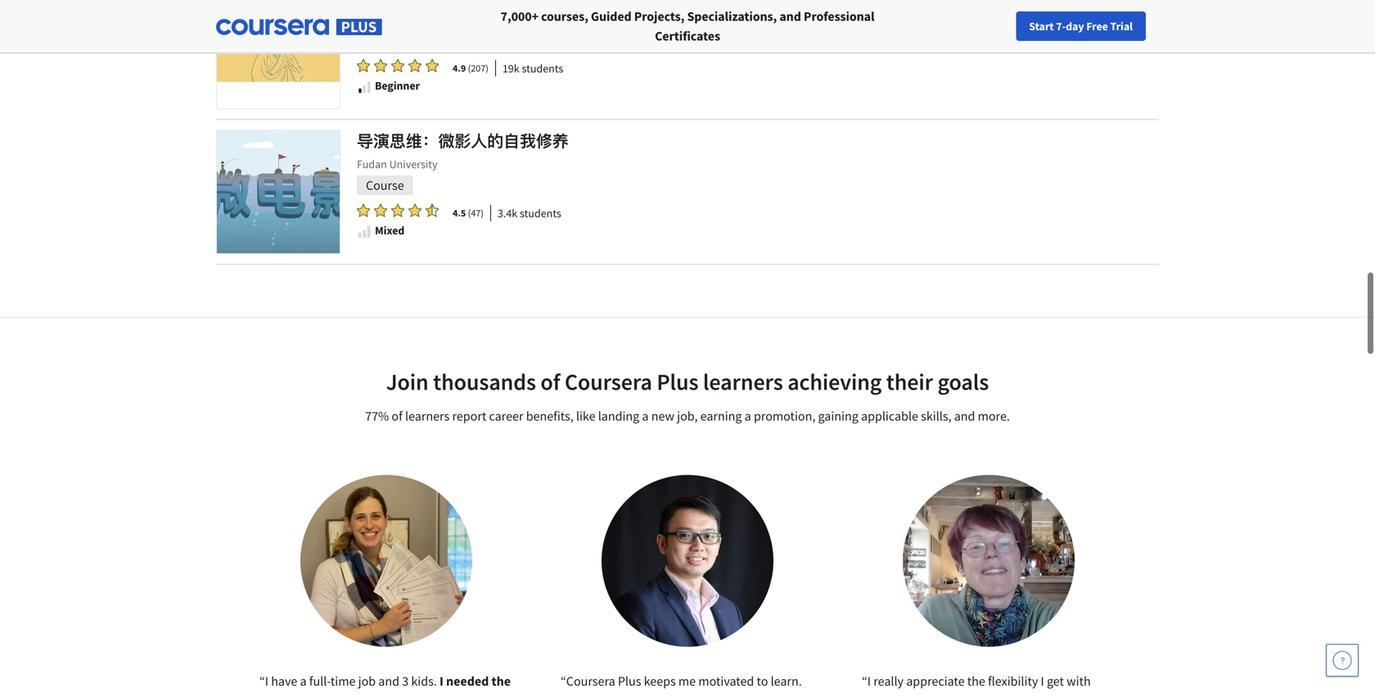 Task type: describe. For each thing, give the bounding box(es) containing it.
and inside 7,000+ courses, guided projects, specializations, and professional certificates
[[780, 8, 801, 25]]

filled star image left half filled star image
[[409, 203, 422, 218]]

report
[[452, 408, 487, 425]]

1 vertical spatial of
[[392, 408, 403, 425]]

77%
[[365, 408, 389, 425]]

courses,
[[541, 8, 589, 25]]

half filled star image
[[426, 203, 439, 218]]

(47)
[[468, 207, 484, 219]]

course for 导演思维：微影人的自我修养
[[366, 177, 404, 194]]

4.5 (47)
[[453, 207, 484, 219]]

0 vertical spatial coursera
[[565, 368, 652, 396]]

77% of learners report career benefits, like landing a new job, earning a promotion, gaining applicable skills, and more.
[[365, 408, 1010, 425]]

learn.
[[771, 673, 802, 690]]

learner image abigail p. image
[[301, 475, 472, 647]]

job
[[358, 673, 376, 690]]

0 vertical spatial learners
[[703, 368, 783, 396]]

mixed level image
[[357, 224, 372, 239]]

filled star image up the beginner level icon
[[357, 58, 370, 73]]

students for 19k students
[[522, 61, 564, 76]]

by
[[362, 693, 376, 694]]

landing
[[598, 408, 640, 425]]

more.
[[978, 408, 1010, 425]]

i for needed
[[440, 673, 444, 690]]

filled star image up beginner
[[391, 58, 405, 73]]

2 horizontal spatial and
[[955, 408, 976, 425]]

in
[[461, 693, 472, 694]]

0 vertical spatial of
[[541, 368, 560, 396]]

find your new career link
[[1018, 16, 1137, 37]]

coursera inside i needed the flexibility offered by coursera plus in orde
[[379, 693, 431, 694]]

导演思维：微影人的自我修养 fudan university course
[[357, 131, 569, 194]]

help center image
[[1333, 651, 1353, 671]]

certificates
[[655, 28, 721, 44]]

taiwan
[[400, 12, 434, 27]]

projects,
[[634, 8, 685, 25]]

needed
[[446, 673, 489, 690]]

your
[[1050, 19, 1072, 34]]

7,000+
[[501, 8, 539, 25]]

guided
[[591, 8, 632, 25]]

kids.
[[411, 673, 437, 690]]

promotion,
[[754, 408, 816, 425]]

3.4k students
[[498, 206, 562, 221]]

new
[[652, 408, 675, 425]]

start
[[1029, 19, 1054, 34]]

motivated
[[699, 673, 754, 690]]

导演思维：微影人的自我修养
[[357, 131, 569, 151]]

filled star image up mixed level image
[[357, 203, 370, 218]]

mixed
[[375, 223, 405, 238]]

have
[[271, 673, 298, 690]]

full-
[[309, 673, 331, 690]]

start 7-day free trial button
[[1016, 11, 1146, 41]]

4.9
[[453, 62, 466, 75]]

join
[[386, 368, 429, 396]]



Task type: vqa. For each thing, say whether or not it's contained in the screenshot.
right Filled Star image
yes



Task type: locate. For each thing, give the bounding box(es) containing it.
start 7-day free trial
[[1029, 19, 1133, 34]]

plus left keeps
[[618, 673, 641, 690]]

fudan
[[357, 157, 387, 172]]

0 vertical spatial and
[[780, 8, 801, 25]]

i have a full-time job and 3 kids.
[[265, 673, 440, 690]]

beginner level image
[[357, 79, 372, 94]]

beginner
[[375, 78, 420, 93]]

1 vertical spatial university
[[389, 157, 438, 172]]

2 horizontal spatial a
[[745, 408, 751, 425]]

learner image shi jie f. image
[[602, 475, 774, 647]]

a left full-
[[300, 673, 307, 690]]

filled star image up mixed
[[391, 203, 405, 218]]

0 horizontal spatial a
[[300, 673, 307, 690]]

keeps
[[644, 673, 676, 690]]

find
[[1027, 19, 1048, 34]]

4.9 (207)
[[453, 62, 489, 75]]

course inside national taiwan university course
[[366, 32, 404, 49]]

course
[[366, 32, 404, 49], [366, 177, 404, 194]]

1 horizontal spatial and
[[780, 8, 801, 25]]

students right 3.4k
[[520, 206, 562, 221]]

career
[[489, 408, 524, 425]]

university right fudan
[[389, 157, 438, 172]]

course down fudan
[[366, 177, 404, 194]]

find your new career
[[1027, 19, 1129, 34]]

0 vertical spatial plus
[[657, 368, 699, 396]]

flexibility
[[260, 693, 315, 694]]

thousands
[[433, 368, 536, 396]]

join thousands of coursera plus learners achieving their goals
[[386, 368, 989, 396]]

0 horizontal spatial of
[[392, 408, 403, 425]]

applicable
[[861, 408, 919, 425]]

job,
[[677, 408, 698, 425]]

史記 (shi ji) by national taiwan university image
[[217, 0, 340, 108]]

plus left 'in'
[[433, 693, 458, 694]]

university
[[437, 12, 485, 27], [389, 157, 438, 172]]

coursera plus image
[[216, 19, 382, 35]]

filled star image
[[357, 58, 370, 73], [391, 58, 405, 73], [426, 58, 439, 73], [357, 203, 370, 218], [391, 203, 405, 218], [409, 203, 422, 218]]

19k
[[503, 61, 520, 76]]

1 horizontal spatial of
[[541, 368, 560, 396]]

1 i from the left
[[265, 673, 269, 690]]

plus up the job,
[[657, 368, 699, 396]]

filled star image for mixed
[[374, 203, 387, 218]]

time
[[331, 673, 356, 690]]

gaining
[[818, 408, 859, 425]]

university right taiwan
[[437, 12, 485, 27]]

earning
[[701, 408, 742, 425]]

coursera left keeps
[[566, 673, 615, 690]]

1 course from the top
[[366, 32, 404, 49]]

filled star image for beginner
[[374, 58, 387, 73]]

0 horizontal spatial plus
[[433, 693, 458, 694]]

of
[[541, 368, 560, 396], [392, 408, 403, 425]]

1 horizontal spatial learners
[[703, 368, 783, 396]]

coursera
[[565, 368, 652, 396], [566, 673, 615, 690], [379, 693, 431, 694]]

a
[[642, 408, 649, 425], [745, 408, 751, 425], [300, 673, 307, 690]]

4.5
[[453, 207, 466, 219]]

learners
[[703, 368, 783, 396], [405, 408, 450, 425]]

2 vertical spatial coursera
[[379, 693, 431, 694]]

filled star image left 4.9 on the top of page
[[426, 58, 439, 73]]

导演思维：微影人的自我修养 by fudan university image
[[217, 131, 340, 253]]

plus inside i needed the flexibility offered by coursera plus in orde
[[433, 693, 458, 694]]

to
[[757, 673, 768, 690]]

students right 19k
[[522, 61, 564, 76]]

skills,
[[921, 408, 952, 425]]

a right earning
[[745, 408, 751, 425]]

specializations,
[[687, 8, 777, 25]]

university inside 导演思维：微影人的自我修养 fudan university course
[[389, 157, 438, 172]]

i right kids.
[[440, 673, 444, 690]]

1 vertical spatial learners
[[405, 408, 450, 425]]

19k students
[[503, 61, 564, 76]]

like
[[576, 408, 596, 425]]

1 vertical spatial students
[[520, 206, 562, 221]]

3
[[402, 673, 409, 690]]

2 course from the top
[[366, 177, 404, 194]]

i for have
[[265, 673, 269, 690]]

course down national
[[366, 32, 404, 49]]

course for national
[[366, 32, 404, 49]]

i
[[265, 673, 269, 690], [440, 673, 444, 690]]

i needed the flexibility offered by coursera plus in orde
[[260, 673, 511, 694]]

i inside i needed the flexibility offered by coursera plus in orde
[[440, 673, 444, 690]]

national
[[357, 12, 398, 27]]

3.4k
[[498, 206, 518, 221]]

learner image inés k. image
[[903, 475, 1075, 647]]

of up benefits,
[[541, 368, 560, 396]]

course inside 导演思维：微影人的自我修养 fudan university course
[[366, 177, 404, 194]]

None search field
[[225, 10, 618, 43]]

goals
[[938, 368, 989, 396]]

learners down join
[[405, 408, 450, 425]]

professional
[[804, 8, 875, 25]]

national taiwan university course
[[357, 12, 485, 49]]

0 horizontal spatial i
[[265, 673, 269, 690]]

offered
[[318, 693, 360, 694]]

1 vertical spatial course
[[366, 177, 404, 194]]

(207)
[[468, 62, 489, 75]]

1 horizontal spatial a
[[642, 408, 649, 425]]

7,000+ courses, guided projects, specializations, and professional certificates
[[501, 8, 875, 44]]

0 horizontal spatial and
[[379, 673, 400, 690]]

i left have
[[265, 673, 269, 690]]

plus
[[657, 368, 699, 396], [618, 673, 641, 690], [433, 693, 458, 694]]

university for 导演思维：微影人的自我修养
[[389, 157, 438, 172]]

new
[[1074, 19, 1095, 34]]

career
[[1098, 19, 1129, 34]]

2 i from the left
[[440, 673, 444, 690]]

learners up earning
[[703, 368, 783, 396]]

a left new
[[642, 408, 649, 425]]

0 vertical spatial university
[[437, 12, 485, 27]]

achieving
[[788, 368, 882, 396]]

0 vertical spatial students
[[522, 61, 564, 76]]

coursera down 3
[[379, 693, 431, 694]]

trial
[[1111, 19, 1133, 34]]

their
[[887, 368, 933, 396]]

1 vertical spatial and
[[955, 408, 976, 425]]

students for 3.4k students
[[520, 206, 562, 221]]

university for national
[[437, 12, 485, 27]]

university inside national taiwan university course
[[437, 12, 485, 27]]

coursera plus keeps me motivated to learn.
[[566, 673, 802, 690]]

0 horizontal spatial learners
[[405, 408, 450, 425]]

filled star image
[[374, 58, 387, 73], [409, 58, 422, 73], [374, 203, 387, 218]]

day
[[1066, 19, 1085, 34]]

2 horizontal spatial plus
[[657, 368, 699, 396]]

students
[[522, 61, 564, 76], [520, 206, 562, 221]]

benefits,
[[526, 408, 574, 425]]

1 vertical spatial coursera
[[566, 673, 615, 690]]

of right 77%
[[392, 408, 403, 425]]

1 horizontal spatial plus
[[618, 673, 641, 690]]

0 vertical spatial course
[[366, 32, 404, 49]]

1 vertical spatial plus
[[618, 673, 641, 690]]

the
[[492, 673, 511, 690]]

2 vertical spatial and
[[379, 673, 400, 690]]

coursera up landing on the bottom left
[[565, 368, 652, 396]]

and right skills,
[[955, 408, 976, 425]]

and left professional
[[780, 8, 801, 25]]

2 vertical spatial plus
[[433, 693, 458, 694]]

and left 3
[[379, 673, 400, 690]]

free
[[1087, 19, 1109, 34]]

1 horizontal spatial i
[[440, 673, 444, 690]]

7-
[[1057, 19, 1066, 34]]

me
[[679, 673, 696, 690]]

and
[[780, 8, 801, 25], [955, 408, 976, 425], [379, 673, 400, 690]]



